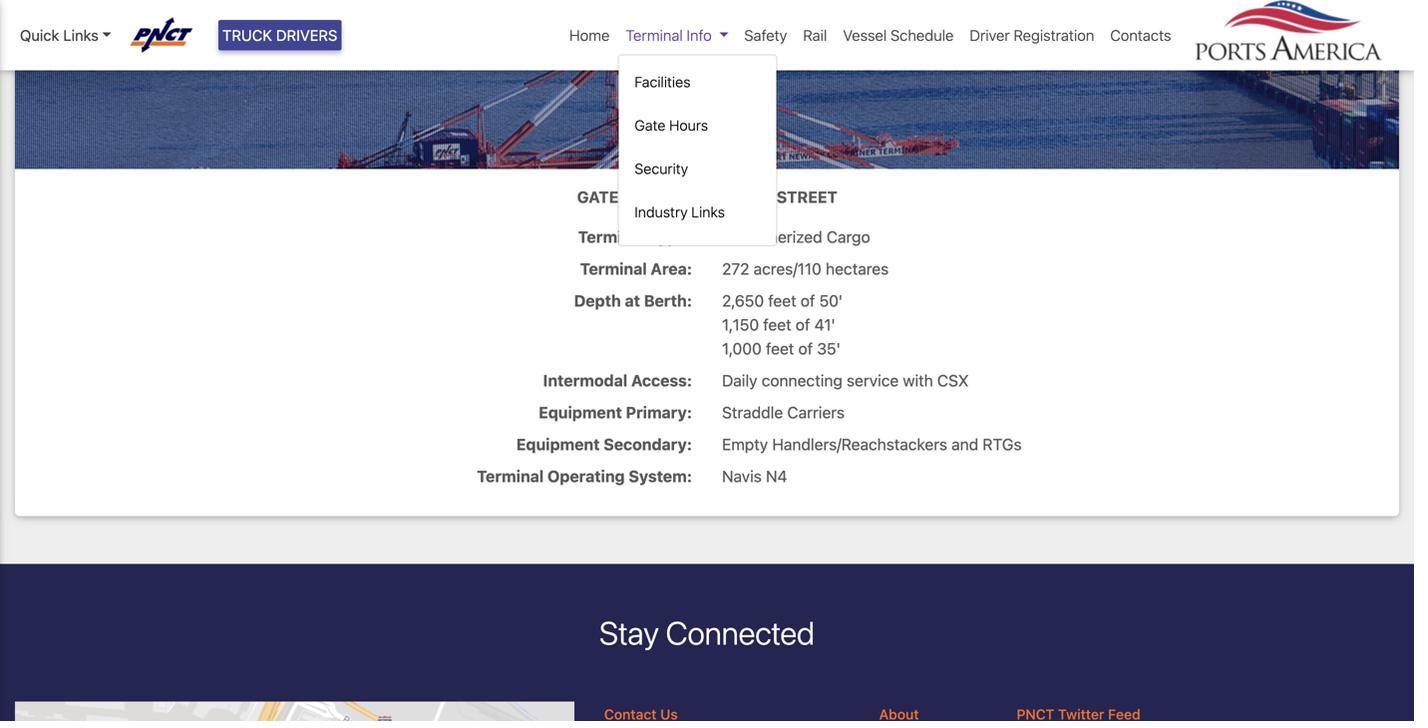 Task type: describe. For each thing, give the bounding box(es) containing it.
and
[[952, 435, 979, 454]]

rtgs
[[983, 435, 1022, 454]]

industry links link
[[627, 194, 769, 231]]

terminal info link
[[618, 16, 737, 54]]

acres/110
[[754, 259, 822, 278]]

info
[[687, 26, 712, 44]]

daily
[[722, 371, 758, 390]]

stay connected
[[600, 614, 815, 652]]

handlers/reachstackers
[[773, 435, 948, 454]]

gate access:
[[577, 187, 693, 206]]

gate for gate access:
[[577, 187, 619, 206]]

system:
[[629, 467, 693, 486]]

facilities
[[635, 73, 691, 90]]

straddle carriers
[[722, 403, 845, 422]]

equipment for equipment primary:
[[539, 403, 622, 422]]

hectares
[[826, 259, 889, 278]]

2 vertical spatial of
[[799, 339, 813, 358]]

terminal for terminal operating system:
[[477, 467, 544, 486]]

quick links link
[[20, 24, 111, 46]]

driver
[[970, 26, 1011, 44]]

intermodal
[[543, 371, 628, 390]]

terminal type:
[[578, 227, 693, 246]]

hours
[[670, 117, 709, 134]]

rail
[[804, 26, 828, 44]]

gate hours
[[635, 117, 709, 134]]

1 vertical spatial feet
[[764, 315, 792, 334]]

industry
[[635, 204, 688, 221]]

industry links
[[635, 204, 725, 221]]

safety
[[745, 26, 788, 44]]

access: for gate access:
[[623, 187, 693, 206]]

equipment primary:
[[539, 403, 693, 422]]

gate for gate hours
[[635, 117, 666, 134]]

equipment secondary:
[[517, 435, 693, 454]]

2,650 feet of 50' 1,150 feet of 41' 1,000 feet of 35'
[[722, 291, 843, 358]]

home link
[[562, 16, 618, 54]]

truck
[[223, 26, 272, 44]]

berth:
[[644, 291, 693, 310]]

50'
[[820, 291, 843, 310]]

terminal for terminal type:
[[578, 227, 645, 246]]

street
[[777, 187, 838, 206]]

carriers
[[788, 403, 845, 422]]

containerized
[[722, 227, 823, 246]]

41'
[[815, 315, 836, 334]]

1,000
[[722, 339, 762, 358]]

links for industry links
[[692, 204, 725, 221]]

service
[[847, 371, 899, 390]]

0 vertical spatial of
[[801, 291, 816, 310]]

drivers
[[276, 26, 338, 44]]

0 vertical spatial feet
[[769, 291, 797, 310]]



Task type: vqa. For each thing, say whether or not it's contained in the screenshot.
the top LINKS
yes



Task type: locate. For each thing, give the bounding box(es) containing it.
of left 35'
[[799, 339, 813, 358]]

terminal up depth
[[580, 259, 647, 278]]

stay
[[600, 614, 659, 652]]

1 vertical spatial links
[[692, 204, 725, 221]]

feet down the acres/110
[[769, 291, 797, 310]]

gate
[[635, 117, 666, 134], [577, 187, 619, 206]]

rail link
[[796, 16, 835, 54]]

gate left 'hours' at top
[[635, 117, 666, 134]]

security
[[635, 160, 689, 177]]

feet right 1,000
[[766, 339, 795, 358]]

of left 41'
[[796, 315, 811, 334]]

feet
[[769, 291, 797, 310], [764, 315, 792, 334], [766, 339, 795, 358]]

2 vertical spatial feet
[[766, 339, 795, 358]]

security link
[[627, 150, 769, 188]]

connected
[[666, 614, 815, 652]]

1 vertical spatial of
[[796, 315, 811, 334]]

equipment up terminal operating system:
[[517, 435, 600, 454]]

0 horizontal spatial links
[[63, 26, 99, 44]]

driver registration
[[970, 26, 1095, 44]]

terminal
[[626, 26, 683, 44], [578, 227, 645, 246], [580, 259, 647, 278], [477, 467, 544, 486]]

terminal left info
[[626, 26, 683, 44]]

access: up primary:
[[632, 371, 693, 390]]

1 vertical spatial gate
[[577, 187, 619, 206]]

n4
[[766, 467, 788, 486]]

driver registration link
[[962, 16, 1103, 54]]

terminal area:
[[580, 259, 693, 278]]

1 vertical spatial access:
[[632, 371, 693, 390]]

access: for intermodal access:
[[632, 371, 693, 390]]

intermodal access:
[[543, 371, 693, 390]]

empty handlers/reachstackers and rtgs
[[722, 435, 1022, 454]]

truck drivers link
[[219, 20, 342, 50]]

0 horizontal spatial gate
[[577, 187, 619, 206]]

containerized cargo
[[722, 227, 871, 246]]

0 vertical spatial equipment
[[539, 403, 622, 422]]

primary:
[[626, 403, 693, 422]]

csx
[[938, 371, 969, 390]]

daily connecting service with csx
[[722, 371, 969, 390]]

vessel schedule link
[[835, 16, 962, 54]]

1 horizontal spatial gate
[[635, 117, 666, 134]]

safety link
[[737, 16, 796, 54]]

contacts link
[[1103, 16, 1180, 54]]

of
[[801, 291, 816, 310], [796, 315, 811, 334], [799, 339, 813, 358]]

gate up terminal type:
[[577, 187, 619, 206]]

operating
[[548, 467, 625, 486]]

equipment
[[539, 403, 622, 422], [517, 435, 600, 454]]

1,150
[[722, 315, 759, 334]]

access: down security
[[623, 187, 693, 206]]

area:
[[651, 259, 693, 278]]

at
[[625, 291, 641, 310]]

straddle
[[722, 403, 784, 422]]

gate hours link
[[627, 107, 769, 144]]

vessel
[[843, 26, 887, 44]]

cargo
[[827, 227, 871, 246]]

depth at berth:
[[574, 291, 693, 310]]

272
[[722, 259, 750, 278]]

quick links
[[20, 26, 99, 44]]

links
[[63, 26, 99, 44], [692, 204, 725, 221]]

35'
[[818, 339, 841, 358]]

tyler
[[722, 187, 773, 206]]

registration
[[1014, 26, 1095, 44]]

secondary:
[[604, 435, 693, 454]]

tyler street
[[722, 187, 838, 206]]

facilities link
[[627, 63, 769, 101]]

973.522.2200
[[598, 31, 704, 50]]

terminal for terminal area:
[[580, 259, 647, 278]]

equipment down intermodal
[[539, 403, 622, 422]]

terminal info
[[626, 26, 712, 44]]

access:
[[623, 187, 693, 206], [632, 371, 693, 390]]

1 vertical spatial equipment
[[517, 435, 600, 454]]

links down security link at the top of the page
[[692, 204, 725, 221]]

973.465.8827
[[736, 31, 838, 50]]

vessel schedule
[[843, 26, 954, 44]]

0 vertical spatial links
[[63, 26, 99, 44]]

depth
[[574, 291, 621, 310]]

truck drivers
[[223, 26, 338, 44]]

feet right 1,150
[[764, 315, 792, 334]]

schedule
[[891, 26, 954, 44]]

terminal up 'terminal area:'
[[578, 227, 645, 246]]

links for quick links
[[63, 26, 99, 44]]

terminal operating system:
[[477, 467, 693, 486]]

terminal left operating
[[477, 467, 544, 486]]

contacts
[[1111, 26, 1172, 44]]

quick
[[20, 26, 59, 44]]

links right quick
[[63, 26, 99, 44]]

navis
[[722, 467, 762, 486]]

272 acres/110 hectares
[[722, 259, 889, 278]]

of left 50'
[[801, 291, 816, 310]]

2,650
[[722, 291, 764, 310]]

with
[[903, 371, 934, 390]]

type:
[[649, 227, 693, 246]]

1 horizontal spatial links
[[692, 204, 725, 221]]

equipment for equipment secondary:
[[517, 435, 600, 454]]

empty
[[722, 435, 768, 454]]

navis n4
[[722, 467, 788, 486]]

0 vertical spatial access:
[[623, 187, 693, 206]]

connecting
[[762, 371, 843, 390]]

0 vertical spatial gate
[[635, 117, 666, 134]]

home
[[570, 26, 610, 44]]

terminal for terminal info
[[626, 26, 683, 44]]



